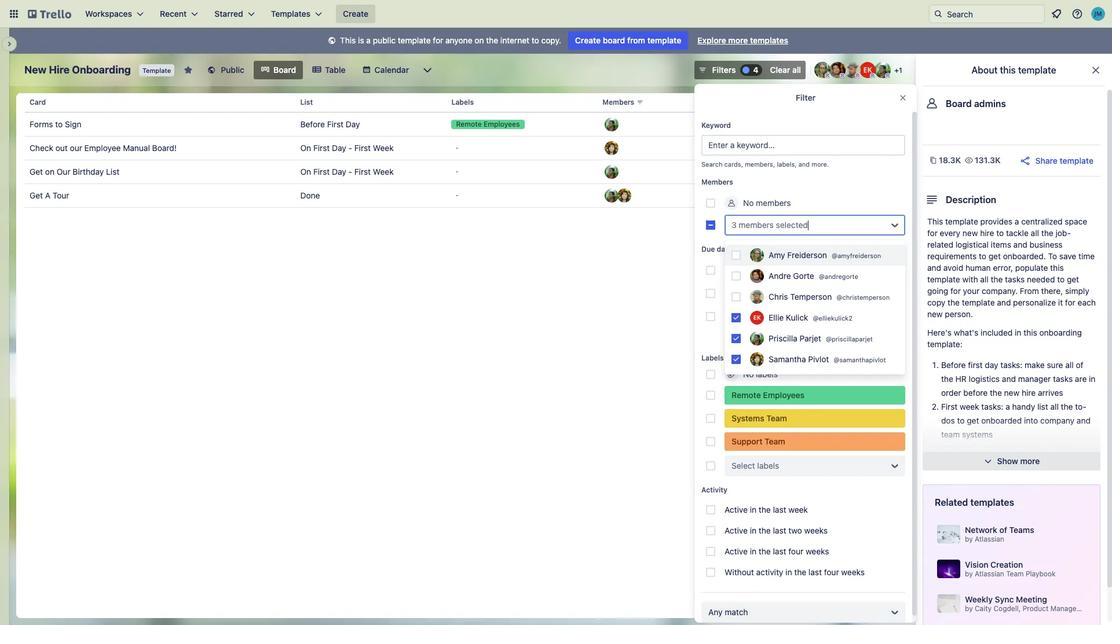 Task type: locate. For each thing, give the bounding box(es) containing it.
of up are
[[1076, 360, 1084, 370]]

@elliekulick2
[[813, 314, 853, 322]]

to left copy.
[[532, 35, 539, 45]]

show down help
[[997, 456, 1018, 466]]

by inside weekly sync meeting by caity cogdell, product manager @ trello
[[965, 605, 973, 613]]

to up 'there,'
[[1057, 275, 1065, 284]]

calendar
[[375, 65, 409, 75]]

1 vertical spatial four
[[824, 568, 839, 578]]

1 horizontal spatial color: green, title: "remote employees" element
[[725, 386, 905, 405]]

last
[[773, 505, 786, 515], [773, 526, 786, 536], [773, 547, 786, 557], [809, 568, 822, 578]]

show more button
[[923, 452, 1101, 471]]

row containing get on our birthday list
[[25, 160, 900, 184]]

3 priscilla parjet (priscillaparjet) image from the top
[[605, 189, 619, 203]]

2 horizontal spatial new
[[1004, 388, 1020, 398]]

time
[[1079, 251, 1095, 261]]

0 horizontal spatial remote employees
[[456, 120, 520, 129]]

of inside before first day tasks: make sure all of the hr logistics and manager tasks are in order before the new hire arrives first week tasks: a handy list all the to- dos to get onboarded into company and team systems who's who list: help the newbie orient themselves and learn all about the key people they'll encounter at work
[[1076, 360, 1084, 370]]

get inside get a tour link
[[30, 191, 43, 200]]

Enter a keyword… text field
[[701, 135, 905, 156]]

2 priscilla parjet (priscillaparjet) image from the top
[[605, 165, 619, 179]]

included
[[981, 328, 1013, 338]]

0 horizontal spatial get
[[967, 416, 979, 426]]

template up 'every'
[[945, 217, 978, 226]]

week down before
[[960, 402, 979, 412]]

table
[[16, 89, 909, 619]]

0 horizontal spatial samantha pivlot (samanthapivlot) image
[[605, 141, 619, 155]]

list
[[300, 98, 313, 107], [106, 167, 119, 177]]

clear all
[[770, 65, 801, 75]]

1 horizontal spatial board
[[946, 98, 972, 109]]

before inside before first day tasks: make sure all of the hr logistics and manager tasks are in order before the new hire arrives first week tasks: a handy list all the to- dos to get onboarded into company and team systems who's who list: help the newbie orient themselves and learn all about the key people they'll encounter at work
[[941, 360, 966, 370]]

create left board
[[575, 35, 601, 45]]

1 week from the top
[[373, 143, 394, 153]]

team inside color: yellow, title: "systems team" element
[[767, 414, 787, 423]]

to-
[[1075, 402, 1087, 412]]

row containing check out our employee manual board!
[[25, 136, 900, 160]]

starred
[[215, 9, 243, 19]]

1 priscilla parjet (priscillaparjet) image from the top
[[605, 118, 619, 131]]

to left sign
[[55, 119, 63, 129]]

labels down samantha on the bottom of the page
[[756, 370, 778, 379]]

this up 'every'
[[927, 217, 943, 226]]

customize views image
[[422, 64, 433, 76]]

1 vertical spatial by
[[965, 570, 973, 579]]

list button
[[296, 89, 447, 116]]

0 horizontal spatial tasks
[[1005, 275, 1025, 284]]

in
[[760, 312, 767, 321], [1015, 328, 1021, 338], [1089, 374, 1096, 384], [750, 505, 757, 515], [750, 526, 757, 536], [750, 547, 757, 557], [786, 568, 792, 578]]

team inside color: orange, title: "support team" element
[[765, 437, 785, 447]]

row
[[25, 89, 900, 116], [25, 112, 900, 137], [25, 136, 900, 160], [25, 160, 900, 184], [25, 184, 900, 208]]

select
[[732, 461, 755, 471]]

are
[[1075, 374, 1087, 384]]

chris temperson (christemperson) image down andre gorte (andregorte) icon on the top of the page
[[750, 290, 764, 304]]

get inside get on our birthday list link
[[30, 167, 43, 177]]

1 vertical spatial no
[[743, 265, 754, 275]]

2 vertical spatial priscilla parjet (priscillaparjet) image
[[605, 189, 619, 203]]

0 vertical spatial due
[[701, 245, 715, 254]]

1 vertical spatial members
[[739, 220, 774, 230]]

day inside before first day tasks: make sure all of the hr logistics and manager tasks are in order before the new hire arrives first week tasks: a handy list all the to- dos to get onboarded into company and team systems who's who list: help the newbie orient themselves and learn all about the key people they'll encounter at work
[[985, 360, 998, 370]]

2 no from the top
[[743, 265, 754, 275]]

more inside show more options "button"
[[748, 334, 767, 344]]

last for week
[[773, 505, 786, 515]]

on right the anyone in the top of the page
[[475, 35, 484, 45]]

0 vertical spatial employees
[[484, 120, 520, 129]]

and down the to-
[[1077, 416, 1091, 426]]

due date
[[701, 245, 732, 254]]

1 vertical spatial week
[[373, 167, 394, 177]]

this left is
[[340, 35, 356, 45]]

date
[[717, 245, 732, 254]]

0 vertical spatial day
[[346, 119, 360, 129]]

human
[[966, 263, 991, 273]]

1 atlassian from the top
[[975, 535, 1004, 544]]

get on our birthday list
[[30, 167, 119, 177]]

active up without
[[725, 547, 748, 557]]

2 get from the top
[[30, 191, 43, 200]]

2 vertical spatial by
[[965, 605, 973, 613]]

no down show more options
[[743, 370, 754, 379]]

0 vertical spatial members
[[603, 98, 634, 107]]

active for active in the last four weeks
[[725, 547, 748, 557]]

the up person.
[[948, 298, 960, 308]]

more inside 'explore more templates' link
[[728, 35, 748, 45]]

0 vertical spatial create
[[343, 9, 369, 19]]

samantha pivlot (samanthapivlot) image up samantha pivlot (samanthapivlot) icon
[[605, 141, 619, 155]]

more down ellie kulick (elliekulick2) icon
[[748, 334, 767, 344]]

personalize
[[1013, 298, 1056, 308]]

by left caity
[[965, 605, 973, 613]]

1 vertical spatial day
[[332, 143, 346, 153]]

get on our birthday list link
[[30, 160, 291, 184]]

last left two
[[773, 526, 786, 536]]

remote up systems
[[732, 390, 761, 400]]

order
[[941, 388, 961, 398]]

1 vertical spatial show
[[997, 456, 1018, 466]]

18.3k
[[939, 155, 961, 165]]

amy freiderson (amyfreiderson) image up the filter in the top right of the page
[[814, 62, 831, 78]]

card
[[30, 98, 46, 107]]

onboarding
[[72, 64, 131, 76]]

create for create board from template
[[575, 35, 601, 45]]

atlassian inside network of teams by atlassian
[[975, 535, 1004, 544]]

2 vertical spatial weeks
[[841, 568, 865, 578]]

jeremy miller (jeremymiller198) image
[[1091, 7, 1105, 21]]

4 this member is an admin of this workspace. image from the left
[[885, 73, 890, 78]]

tour
[[53, 191, 69, 200]]

workspaces button
[[78, 5, 151, 23]]

0 vertical spatial get
[[30, 167, 43, 177]]

1 vertical spatial hire
[[1022, 388, 1036, 398]]

color: green, title: "remote employees" element down labels button
[[451, 120, 525, 129]]

list inside 'button'
[[300, 98, 313, 107]]

the left the to-
[[1061, 402, 1073, 412]]

in inside here's what's included in this onboarding template:
[[1015, 328, 1021, 338]]

to
[[1048, 251, 1057, 261]]

2 vertical spatial more
[[1020, 456, 1040, 466]]

star or unstar board image
[[184, 65, 193, 75]]

1 horizontal spatial employees
[[763, 390, 805, 400]]

1 - from the top
[[348, 143, 352, 153]]

due up show more options
[[743, 312, 758, 321]]

no up 3 members selected
[[743, 198, 754, 208]]

remote employees inside remote employees 'button'
[[456, 120, 520, 129]]

company.
[[982, 286, 1018, 296]]

0 vertical spatial weeks
[[804, 526, 828, 536]]

1 vertical spatial due
[[743, 312, 758, 321]]

0 horizontal spatial before
[[300, 119, 325, 129]]

by inside network of teams by atlassian
[[965, 535, 973, 544]]

before
[[300, 119, 325, 129], [941, 360, 966, 370]]

1 horizontal spatial priscilla parjet (priscillaparjet) image
[[875, 62, 891, 78]]

remote
[[456, 120, 482, 129], [732, 390, 761, 400]]

remote employees
[[456, 120, 520, 129], [732, 390, 805, 400]]

chris temperson (christemperson) image left +
[[845, 62, 861, 78]]

active in the last week
[[725, 505, 808, 515]]

this for this template provides a centralized space for every new hire to tackle all the job- related logistical items and business requirements to get onboarded. to save time and avoid human error, populate this template with all the tasks needed to get going for your company. from there, simply copy the template and personalize it for each new person.
[[927, 217, 943, 226]]

0 vertical spatial on first day - first week
[[300, 143, 394, 153]]

get down "items"
[[989, 251, 1001, 261]]

0 horizontal spatial priscilla parjet (priscillaparjet) image
[[750, 332, 764, 346]]

new inside before first day tasks: make sure all of the hr logistics and manager tasks are in order before the new hire arrives first week tasks: a handy list all the to- dos to get onboarded into company and team systems who's who list: help the newbie orient themselves and learn all about the key people they'll encounter at work
[[1004, 388, 1020, 398]]

a up tackle
[[1015, 217, 1019, 226]]

a
[[45, 191, 50, 200]]

0 horizontal spatial remote
[[456, 120, 482, 129]]

explore more templates link
[[691, 31, 795, 50]]

2 by from the top
[[965, 570, 973, 579]]

a up onboarded
[[1006, 402, 1010, 412]]

from
[[1020, 286, 1039, 296]]

tasks inside this template provides a centralized space for every new hire to tackle all the job- related logistical items and business requirements to get onboarded. to save time and avoid human error, populate this template with all the tasks needed to get going for your company. from there, simply copy the template and personalize it for each new person.
[[1005, 275, 1025, 284]]

remote inside 'button'
[[456, 120, 482, 129]]

to inside before first day tasks: make sure all of the hr logistics and manager tasks are in order before the new hire arrives first week tasks: a handy list all the to- dos to get onboarded into company and team systems who's who list: help the newbie orient themselves and learn all about the key people they'll encounter at work
[[957, 416, 965, 426]]

row containing forms to sign
[[25, 112, 900, 137]]

1 vertical spatial active
[[725, 526, 748, 536]]

the up company.
[[991, 275, 1003, 284]]

no members
[[743, 198, 791, 208]]

temperson
[[790, 292, 832, 302]]

and down company.
[[997, 298, 1011, 308]]

1 vertical spatial weeks
[[806, 547, 829, 557]]

template right share in the right top of the page
[[1060, 156, 1094, 165]]

chris temperson @christemperson
[[769, 292, 890, 302]]

get
[[989, 251, 1001, 261], [1067, 275, 1079, 284], [967, 416, 979, 426]]

amy freiderson (amyfreiderson) image up no dates
[[750, 249, 764, 262]]

active for active in the last two weeks
[[725, 526, 748, 536]]

board for board admins
[[946, 98, 972, 109]]

show inside show more button
[[997, 456, 1018, 466]]

2 on first day - first week from the top
[[300, 167, 394, 177]]

labels
[[451, 98, 474, 107], [701, 354, 724, 363]]

primary element
[[0, 0, 1112, 28]]

create board from template
[[575, 35, 681, 45]]

0 vertical spatial new
[[963, 228, 978, 238]]

create for create
[[343, 9, 369, 19]]

0 vertical spatial this
[[1000, 65, 1016, 75]]

1 horizontal spatial create
[[575, 35, 601, 45]]

this down to
[[1050, 263, 1064, 273]]

team right systems
[[767, 414, 787, 423]]

to right dos
[[957, 416, 965, 426]]

items
[[991, 240, 1011, 250]]

1 horizontal spatial members
[[701, 178, 733, 187]]

samantha pivlot (samanthapivlot) image up no labels
[[750, 353, 764, 367]]

sm image
[[326, 35, 338, 47]]

create inside 'button'
[[343, 9, 369, 19]]

the right activity
[[794, 568, 806, 578]]

3 no from the top
[[743, 370, 754, 379]]

members for 3
[[739, 220, 774, 230]]

support team
[[732, 437, 785, 447]]

0 vertical spatial remote employees
[[456, 120, 520, 129]]

labels right select
[[757, 461, 779, 471]]

all inside button
[[792, 65, 801, 75]]

1 vertical spatial board
[[946, 98, 972, 109]]

@amyfreiderson
[[832, 252, 881, 259]]

priscilla parjet (priscillaparjet) image for on first day - first week
[[605, 165, 619, 179]]

two
[[789, 526, 802, 536]]

0 horizontal spatial board
[[273, 65, 296, 75]]

0 horizontal spatial four
[[789, 547, 804, 557]]

get
[[30, 167, 43, 177], [30, 191, 43, 200]]

2 horizontal spatial this
[[1050, 263, 1064, 273]]

by up weekly
[[965, 570, 973, 579]]

andre gorte (andregorte) image
[[750, 269, 764, 283]]

priscilla parjet (priscillaparjet) image for before first day
[[605, 118, 619, 131]]

priscilla parjet (priscillaparjet) image
[[605, 118, 619, 131], [605, 165, 619, 179], [605, 189, 619, 203]]

get up systems
[[967, 416, 979, 426]]

back to home image
[[28, 5, 71, 23]]

this left onboarding
[[1024, 328, 1037, 338]]

it
[[1058, 298, 1063, 308]]

on left our
[[45, 167, 54, 177]]

before first day
[[300, 119, 360, 129]]

1 get from the top
[[30, 167, 43, 177]]

remote employees down no labels
[[732, 390, 805, 400]]

last up active in the last two weeks
[[773, 505, 786, 515]]

1 on first day - first week from the top
[[300, 143, 394, 153]]

0 vertical spatial on
[[300, 143, 311, 153]]

andre gorte @andregorte
[[769, 271, 858, 281]]

0 vertical spatial remote
[[456, 120, 482, 129]]

to inside 'row'
[[55, 119, 63, 129]]

remote employees for the bottommost color: green, title: "remote employees" element
[[732, 390, 805, 400]]

3 this member is an admin of this workspace. image from the left
[[870, 73, 875, 78]]

on up done
[[300, 167, 311, 177]]

weeks for active in the last two weeks
[[804, 526, 828, 536]]

employees down no labels
[[763, 390, 805, 400]]

before for before first day tasks: make sure all of the hr logistics and manager tasks are in order before the new hire arrives first week tasks: a handy list all the to- dos to get onboarded into company and team systems who's who list: help the newbie orient themselves and learn all about the key people they'll encounter at work
[[941, 360, 966, 370]]

color: green, title: "remote employees" element
[[451, 120, 525, 129], [725, 386, 905, 405]]

due for due date
[[701, 245, 715, 254]]

on inside 'row'
[[45, 167, 54, 177]]

2 row from the top
[[25, 112, 900, 137]]

day up logistics
[[985, 360, 998, 370]]

hire up handy
[[1022, 388, 1036, 398]]

2 vertical spatial this
[[1024, 328, 1037, 338]]

0 horizontal spatial create
[[343, 9, 369, 19]]

list up before first day on the top
[[300, 98, 313, 107]]

2 atlassian from the top
[[975, 570, 1004, 579]]

1 vertical spatial labels
[[701, 354, 724, 363]]

0 notifications image
[[1050, 7, 1064, 21]]

on down before first day on the top
[[300, 143, 311, 153]]

no
[[743, 198, 754, 208], [743, 265, 754, 275], [743, 370, 754, 379]]

templates down they'll
[[970, 498, 1014, 508]]

table containing forms to sign
[[16, 89, 909, 619]]

a
[[366, 35, 371, 45], [1015, 217, 1019, 226], [1006, 402, 1010, 412]]

last for four
[[773, 547, 786, 557]]

last down active in the last two weeks
[[773, 547, 786, 557]]

by up vision
[[965, 535, 973, 544]]

1 vertical spatial this
[[927, 217, 943, 226]]

@samanthapivlot
[[834, 356, 886, 363]]

1 vertical spatial more
[[748, 334, 767, 344]]

3 active from the top
[[725, 547, 748, 557]]

1 horizontal spatial week
[[960, 402, 979, 412]]

1 vertical spatial atlassian
[[975, 570, 1004, 579]]

template
[[398, 35, 431, 45], [647, 35, 681, 45], [1018, 65, 1056, 75], [1060, 156, 1094, 165], [945, 217, 978, 226], [927, 275, 960, 284], [962, 298, 995, 308]]

3 row from the top
[[25, 136, 900, 160]]

this inside this template provides a centralized space for every new hire to tackle all the job- related logistical items and business requirements to get onboarded. to save time and avoid human error, populate this template with all the tasks needed to get going for your company. from there, simply copy the template and personalize it for each new person.
[[927, 217, 943, 226]]

samantha pivlot (samanthapivlot) image
[[618, 189, 632, 203]]

here's
[[927, 328, 952, 338]]

4 row from the top
[[25, 160, 900, 184]]

3 by from the top
[[965, 605, 973, 613]]

2 vertical spatial day
[[332, 167, 346, 177]]

meeting
[[1016, 595, 1047, 605]]

due for due in the next day
[[743, 312, 758, 321]]

2 - from the top
[[348, 167, 352, 177]]

1 horizontal spatial day
[[985, 360, 998, 370]]

1 by from the top
[[965, 535, 973, 544]]

in up without
[[750, 547, 757, 557]]

in right are
[[1089, 374, 1096, 384]]

1 vertical spatial on
[[45, 167, 54, 177]]

1 vertical spatial team
[[765, 437, 785, 447]]

is
[[358, 35, 364, 45]]

tasks: left make in the right of the page
[[1001, 360, 1023, 370]]

0 vertical spatial on
[[475, 35, 484, 45]]

0 vertical spatial labels
[[756, 370, 778, 379]]

more for templates
[[728, 35, 748, 45]]

1 vertical spatial templates
[[970, 498, 1014, 508]]

1 no from the top
[[743, 198, 754, 208]]

ellie kulick (elliekulick2) image
[[860, 62, 876, 78]]

0 vertical spatial team
[[767, 414, 787, 423]]

show inside show more options "button"
[[725, 334, 746, 344]]

this for this is a public template for anyone on the internet to copy.
[[340, 35, 356, 45]]

close popover image
[[898, 93, 908, 103]]

about this template
[[972, 65, 1056, 75]]

1 active from the top
[[725, 505, 748, 515]]

5 row from the top
[[25, 184, 900, 208]]

remote down labels button
[[456, 120, 482, 129]]

employees inside 'button'
[[484, 120, 520, 129]]

this template provides a centralized space for every new hire to tackle all the job- related logistical items and business requirements to get onboarded. to save time and avoid human error, populate this template with all the tasks needed to get going for your company. from there, simply copy the template and personalize it for each new person.
[[927, 217, 1096, 319]]

this inside here's what's included in this onboarding template:
[[1024, 328, 1037, 338]]

the left hr
[[941, 374, 953, 384]]

in up active in the last two weeks
[[750, 505, 757, 515]]

1 on from the top
[[300, 143, 311, 153]]

handy
[[1012, 402, 1035, 412]]

0 vertical spatial of
[[1076, 360, 1084, 370]]

keyword
[[701, 121, 731, 130]]

0 vertical spatial four
[[789, 547, 804, 557]]

this member is an admin of this workspace. image
[[825, 73, 830, 78], [840, 73, 845, 78], [870, 73, 875, 78], [885, 73, 890, 78]]

make
[[1025, 360, 1045, 370]]

0 vertical spatial board
[[273, 65, 296, 75]]

employees for color: green, title: "remote employees" element within remote employees 'button'
[[484, 120, 520, 129]]

playbook
[[1026, 570, 1056, 579]]

0 horizontal spatial hire
[[980, 228, 994, 238]]

new
[[963, 228, 978, 238], [927, 309, 943, 319], [1004, 388, 1020, 398]]

2 horizontal spatial get
[[1067, 275, 1079, 284]]

ellie
[[769, 313, 784, 322]]

2 week from the top
[[373, 167, 394, 177]]

board inside board link
[[273, 65, 296, 75]]

people
[[941, 472, 967, 481]]

get left a at the top of page
[[30, 191, 43, 200]]

hire inside this template provides a centralized space for every new hire to tackle all the job- related logistical items and business requirements to get onboarded. to save time and avoid human error, populate this template with all the tasks needed to get going for your company. from there, simply copy the template and personalize it for each new person.
[[980, 228, 994, 238]]

samantha pivlot (samanthapivlot) image
[[605, 141, 619, 155], [750, 353, 764, 367]]

for left the anyone in the top of the page
[[433, 35, 443, 45]]

day for list
[[332, 167, 346, 177]]

without
[[725, 568, 754, 578]]

1 vertical spatial on first day - first week
[[300, 167, 394, 177]]

week
[[960, 402, 979, 412], [789, 505, 808, 515]]

+ 1
[[895, 66, 902, 75]]

1 vertical spatial remote employees
[[732, 390, 805, 400]]

priscilla parjet @priscillaparjet
[[769, 333, 873, 343]]

dos
[[941, 416, 955, 426]]

0 horizontal spatial new
[[927, 309, 943, 319]]

here's what's included in this onboarding template:
[[927, 328, 1082, 349]]

get down check
[[30, 167, 43, 177]]

list right birthday
[[106, 167, 119, 177]]

1 horizontal spatial on
[[475, 35, 484, 45]]

1 horizontal spatial remote employees
[[732, 390, 805, 400]]

1 horizontal spatial this
[[1024, 328, 1037, 338]]

0 horizontal spatial color: green, title: "remote employees" element
[[451, 120, 525, 129]]

network of teams by atlassian
[[965, 525, 1034, 544]]

new up logistical
[[963, 228, 978, 238]]

row containing get a tour
[[25, 184, 900, 208]]

1 vertical spatial create
[[575, 35, 601, 45]]

1 row from the top
[[25, 89, 900, 116]]

due left date
[[701, 245, 715, 254]]

this right about
[[1000, 65, 1016, 75]]

by
[[965, 535, 973, 544], [965, 570, 973, 579], [965, 605, 973, 613]]

by for weekly sync meeting
[[965, 605, 973, 613]]

0 vertical spatial more
[[728, 35, 748, 45]]

provides
[[980, 217, 1013, 226]]

employees down labels button
[[484, 120, 520, 129]]

0 horizontal spatial employees
[[484, 120, 520, 129]]

2 vertical spatial active
[[725, 547, 748, 557]]

no for no members
[[743, 198, 754, 208]]

1 horizontal spatial amy freiderson (amyfreiderson) image
[[814, 62, 831, 78]]

2 vertical spatial no
[[743, 370, 754, 379]]

members right 3
[[739, 220, 774, 230]]

day
[[802, 312, 815, 321], [985, 360, 998, 370]]

atlassian up vision
[[975, 535, 1004, 544]]

chris temperson (christemperson) image
[[845, 62, 861, 78], [750, 290, 764, 304]]

1 horizontal spatial remote
[[732, 390, 761, 400]]

more up at
[[1020, 456, 1040, 466]]

pivlot
[[808, 354, 829, 364]]

0 vertical spatial by
[[965, 535, 973, 544]]

2 on from the top
[[300, 167, 311, 177]]

no for no labels
[[743, 370, 754, 379]]

0 horizontal spatial this
[[340, 35, 356, 45]]

0 horizontal spatial labels
[[451, 98, 474, 107]]

they'll
[[969, 472, 992, 481]]

tasks: up onboarded
[[982, 402, 1004, 412]]

week up two
[[789, 505, 808, 515]]

going
[[927, 286, 948, 296]]

priscilla parjet (priscillaparjet) image
[[875, 62, 891, 78], [750, 332, 764, 346]]

2 active from the top
[[725, 526, 748, 536]]

0 vertical spatial templates
[[750, 35, 788, 45]]

hire down provides
[[980, 228, 994, 238]]

on first day - first week
[[300, 143, 394, 153], [300, 167, 394, 177]]

of left teams
[[1000, 525, 1007, 535]]

1 vertical spatial remote
[[732, 390, 761, 400]]

1 horizontal spatial chris temperson (christemperson) image
[[845, 62, 861, 78]]

1 horizontal spatial this
[[927, 217, 943, 226]]

1 vertical spatial chris temperson (christemperson) image
[[750, 290, 764, 304]]

all right learn
[[1023, 458, 1031, 467]]

this is a public template for anyone on the internet to copy.
[[340, 35, 561, 45]]

1 vertical spatial of
[[1000, 525, 1007, 535]]

labels inside button
[[451, 98, 474, 107]]

template:
[[927, 339, 963, 349]]

1 horizontal spatial before
[[941, 360, 966, 370]]

0 vertical spatial labels
[[451, 98, 474, 107]]

hire
[[980, 228, 994, 238], [1022, 388, 1036, 398]]

before inside 'row'
[[300, 119, 325, 129]]

by inside vision creation by atlassian team playbook
[[965, 570, 973, 579]]

2 vertical spatial team
[[1006, 570, 1024, 579]]

in right included
[[1015, 328, 1021, 338]]

tasks down error,
[[1005, 275, 1025, 284]]

1 vertical spatial priscilla parjet (priscillaparjet) image
[[605, 165, 619, 179]]

what's
[[954, 328, 979, 338]]

amy freiderson (amyfreiderson) image
[[814, 62, 831, 78], [750, 249, 764, 262]]

team right support
[[765, 437, 785, 447]]



Task type: vqa. For each thing, say whether or not it's contained in the screenshot.
the bottom Due
yes



Task type: describe. For each thing, give the bounding box(es) containing it.
each
[[1078, 298, 1096, 308]]

board for board
[[273, 65, 296, 75]]

before first day tasks: make sure all of the hr logistics and manager tasks are in order before the new hire arrives first week tasks: a handy list all the to- dos to get onboarded into company and team systems who's who list: help the newbie orient themselves and learn all about the key people they'll encounter at work
[[941, 360, 1096, 481]]

simply
[[1065, 286, 1089, 296]]

for up related
[[927, 228, 938, 238]]

day for manual
[[332, 143, 346, 153]]

logistics
[[969, 374, 1000, 384]]

workspaces
[[85, 9, 132, 19]]

caity
[[975, 605, 992, 613]]

in inside before first day tasks: make sure all of the hr logistics and manager tasks are in order before the new hire arrives first week tasks: a handy list all the to- dos to get onboarded into company and team systems who's who list: help the newbie orient themselves and learn all about the key people they'll encounter at work
[[1089, 374, 1096, 384]]

new hire onboarding
[[24, 64, 131, 76]]

show more
[[997, 456, 1040, 466]]

0 vertical spatial amy freiderson (amyfreiderson) image
[[814, 62, 831, 78]]

employees for the bottommost color: green, title: "remote employees" element
[[763, 390, 805, 400]]

samantha pivlot (samanthapivlot) image inside 'row'
[[605, 141, 619, 155]]

there,
[[1041, 286, 1063, 296]]

open information menu image
[[1072, 8, 1083, 20]]

more inside show more button
[[1020, 456, 1040, 466]]

anyone
[[445, 35, 472, 45]]

week for get on our birthday list
[[373, 167, 394, 177]]

job-
[[1056, 228, 1071, 238]]

learn
[[1002, 458, 1021, 467]]

- for check out our employee manual board!
[[348, 143, 352, 153]]

onboarded
[[981, 416, 1022, 426]]

out
[[55, 143, 68, 153]]

color: green, title: "remote employees" element inside remote employees 'button'
[[451, 120, 525, 129]]

week inside before first day tasks: make sure all of the hr logistics and manager tasks are in order before the new hire arrives first week tasks: a handy list all the to- dos to get onboarded into company and team systems who's who list: help the newbie orient themselves and learn all about the key people they'll encounter at work
[[960, 402, 979, 412]]

explore more templates
[[698, 35, 788, 45]]

1 vertical spatial new
[[927, 309, 943, 319]]

0 vertical spatial priscilla parjet (priscillaparjet) image
[[875, 62, 891, 78]]

Search field
[[943, 5, 1044, 23]]

atlassian inside vision creation by atlassian team playbook
[[975, 570, 1004, 579]]

1 this member is an admin of this workspace. image from the left
[[825, 73, 830, 78]]

the down logistics
[[990, 388, 1002, 398]]

arrives
[[1038, 388, 1063, 398]]

members inside 'button'
[[603, 98, 634, 107]]

work
[[1043, 472, 1061, 481]]

all down the centralized
[[1031, 228, 1039, 238]]

without activity in the last four weeks
[[725, 568, 865, 578]]

hire
[[49, 64, 70, 76]]

the down active in the last week
[[759, 526, 771, 536]]

team for systems team
[[767, 414, 787, 423]]

orient
[[1063, 444, 1084, 454]]

in down active in the last week
[[750, 526, 757, 536]]

on for get on our birthday list
[[300, 167, 311, 177]]

vision creation by atlassian team playbook
[[965, 560, 1056, 579]]

row containing card
[[25, 89, 900, 116]]

any match
[[708, 608, 748, 618]]

2 this member is an admin of this workspace. image from the left
[[840, 73, 845, 78]]

support
[[732, 437, 763, 447]]

board admins
[[946, 98, 1006, 109]]

manual
[[123, 143, 150, 153]]

by for network of teams
[[965, 535, 973, 544]]

0 vertical spatial tasks:
[[1001, 360, 1023, 370]]

remote employees for color: green, title: "remote employees" element within remote employees 'button'
[[456, 120, 520, 129]]

0 horizontal spatial chris temperson (christemperson) image
[[750, 290, 764, 304]]

template inside button
[[1060, 156, 1094, 165]]

in left the ellie
[[760, 312, 767, 321]]

ellie kulick @elliekulick2
[[769, 313, 853, 322]]

for left your
[[951, 286, 961, 296]]

amy
[[769, 250, 785, 260]]

vision
[[965, 560, 989, 570]]

members for no
[[756, 198, 791, 208]]

1 horizontal spatial labels
[[701, 354, 724, 363]]

with
[[962, 275, 978, 284]]

labels for select labels
[[757, 461, 779, 471]]

save
[[1059, 251, 1076, 261]]

1 vertical spatial list
[[106, 167, 119, 177]]

for right it
[[1065, 298, 1076, 308]]

activity
[[756, 568, 783, 578]]

get for get on our birthday list
[[30, 167, 43, 177]]

3
[[732, 220, 737, 230]]

select labels
[[732, 461, 779, 471]]

template right about
[[1018, 65, 1056, 75]]

first inside before first day tasks: make sure all of the hr logistics and manager tasks are in order before the new hire arrives first week tasks: a handy list all the to- dos to get onboarded into company and team systems who's who list: help the newbie orient themselves and learn all about the key people they'll encounter at work
[[941, 402, 958, 412]]

ellie kulick (elliekulick2) image
[[750, 311, 764, 325]]

0 horizontal spatial week
[[789, 505, 808, 515]]

every
[[940, 228, 961, 238]]

our
[[57, 167, 70, 177]]

and right logistics
[[1002, 374, 1016, 384]]

last down active in the last four weeks
[[809, 568, 822, 578]]

the left next
[[769, 312, 781, 321]]

from
[[627, 35, 645, 45]]

filter
[[796, 93, 816, 103]]

Board name text field
[[19, 61, 137, 79]]

copy
[[927, 298, 946, 308]]

public
[[221, 65, 244, 75]]

remote employees button
[[447, 113, 598, 136]]

the up business
[[1041, 228, 1054, 238]]

more.
[[812, 160, 829, 168]]

manager
[[1018, 374, 1051, 384]]

who's
[[941, 444, 964, 454]]

space
[[1065, 217, 1087, 226]]

remote for color: green, title: "remote employees" element within remote employees 'button'
[[456, 120, 482, 129]]

search
[[701, 160, 723, 168]]

priscilla
[[769, 333, 798, 343]]

1 horizontal spatial samantha pivlot (samanthapivlot) image
[[750, 353, 764, 367]]

match
[[725, 608, 748, 618]]

a inside before first day tasks: make sure all of the hr logistics and manager tasks are in order before the new hire arrives first week tasks: a handy list all the to- dos to get onboarded into company and team systems who's who list: help the newbie orient themselves and learn all about the key people they'll encounter at work
[[1006, 402, 1010, 412]]

andre gorte (andregorte) image
[[830, 62, 846, 78]]

before for before first day
[[300, 119, 325, 129]]

template right from
[[647, 35, 681, 45]]

about
[[1034, 458, 1055, 467]]

board!
[[152, 143, 177, 153]]

1 vertical spatial priscilla parjet (priscillaparjet) image
[[750, 332, 764, 346]]

samantha
[[769, 354, 806, 364]]

1 vertical spatial color: green, title: "remote employees" element
[[725, 386, 905, 405]]

requirements
[[927, 251, 977, 261]]

next
[[783, 312, 799, 321]]

color: yellow, title: "systems team" element
[[725, 410, 905, 428]]

search image
[[934, 9, 943, 19]]

1
[[899, 66, 902, 75]]

amy freiderson @amyfreiderson
[[769, 250, 881, 260]]

all right sure
[[1065, 360, 1074, 370]]

last for two
[[773, 526, 786, 536]]

due in the next day
[[743, 312, 815, 321]]

0 vertical spatial day
[[802, 312, 815, 321]]

and down list:
[[986, 458, 1000, 467]]

about
[[972, 65, 998, 75]]

on first day - first week for check out our employee manual board!
[[300, 143, 394, 153]]

get inside before first day tasks: make sure all of the hr logistics and manager tasks are in order before the new hire arrives first week tasks: a handy list all the to- dos to get onboarded into company and team systems who's who list: help the newbie orient themselves and learn all about the key people they'll encounter at work
[[967, 416, 979, 426]]

clear all button
[[766, 61, 806, 79]]

@priscillaparjet
[[826, 335, 873, 343]]

team for support team
[[765, 437, 785, 447]]

template up the going
[[927, 275, 960, 284]]

get a tour
[[30, 191, 69, 200]]

template down your
[[962, 298, 995, 308]]

team inside vision creation by atlassian team playbook
[[1006, 570, 1024, 579]]

filters
[[712, 65, 736, 75]]

get for get a tour
[[30, 191, 43, 200]]

error,
[[993, 263, 1013, 273]]

calendar link
[[355, 61, 416, 79]]

tasks inside before first day tasks: make sure all of the hr logistics and manager tasks are in order before the new hire arrives first week tasks: a handy list all the to- dos to get onboarded into company and team systems who's who list: help the newbie orient themselves and learn all about the key people they'll encounter at work
[[1053, 374, 1073, 384]]

show for show more
[[997, 456, 1018, 466]]

all right list
[[1050, 402, 1059, 412]]

no dates
[[743, 265, 777, 275]]

chris
[[769, 292, 788, 302]]

to up human at top right
[[979, 251, 986, 261]]

week for check out our employee manual board!
[[373, 143, 394, 153]]

no labels
[[743, 370, 778, 379]]

recent button
[[153, 5, 205, 23]]

hire inside before first day tasks: make sure all of the hr logistics and manager tasks are in order before the new hire arrives first week tasks: a handy list all the to- dos to get onboarded into company and team systems who's who list: help the newbie orient themselves and learn all about the key people they'll encounter at work
[[1022, 388, 1036, 398]]

labels for no labels
[[756, 370, 778, 379]]

create button
[[336, 5, 375, 23]]

key
[[1071, 458, 1084, 467]]

0 horizontal spatial a
[[366, 35, 371, 45]]

the up show more
[[1020, 444, 1032, 454]]

1 vertical spatial get
[[1067, 275, 1079, 284]]

remote for the bottommost color: green, title: "remote employees" element
[[732, 390, 761, 400]]

avoid
[[944, 263, 963, 273]]

color: orange, title: "support team" element
[[725, 433, 905, 451]]

this inside this template provides a centralized space for every new hire to tackle all the job- related logistical items and business requirements to get onboarded. to save time and avoid human error, populate this template with all the tasks needed to get going for your company. from there, simply copy the template and personalize it for each new person.
[[1050, 263, 1064, 273]]

cards,
[[724, 160, 743, 168]]

131.3k
[[975, 155, 1001, 165]]

the up activity
[[759, 547, 771, 557]]

show more options
[[725, 334, 798, 344]]

1 vertical spatial members
[[701, 178, 733, 187]]

no for no dates
[[743, 265, 754, 275]]

product
[[1023, 605, 1049, 613]]

public button
[[200, 61, 251, 79]]

the up active in the last two weeks
[[759, 505, 771, 515]]

share
[[1035, 156, 1058, 165]]

all down human at top right
[[980, 275, 989, 284]]

1 vertical spatial amy freiderson (amyfreiderson) image
[[750, 249, 764, 262]]

template
[[142, 67, 171, 74]]

to up "items"
[[996, 228, 1004, 238]]

1 horizontal spatial get
[[989, 251, 1001, 261]]

0 horizontal spatial this
[[1000, 65, 1016, 75]]

+
[[895, 66, 899, 75]]

activity
[[701, 486, 728, 495]]

newbie
[[1034, 444, 1061, 454]]

and left avoid
[[927, 263, 941, 273]]

share template
[[1035, 156, 1094, 165]]

of inside network of teams by atlassian
[[1000, 525, 1007, 535]]

and left more.
[[799, 160, 810, 168]]

the left "key"
[[1057, 458, 1069, 467]]

show more options button
[[725, 333, 810, 345]]

a inside this template provides a centralized space for every new hire to tackle all the job- related logistical items and business requirements to get onboarded. to save time and avoid human error, populate this template with all the tasks needed to get going for your company. from there, simply copy the template and personalize it for each new person.
[[1015, 217, 1019, 226]]

active in the last two weeks
[[725, 526, 828, 536]]

help
[[1001, 444, 1017, 454]]

1 vertical spatial tasks:
[[982, 402, 1004, 412]]

more for options
[[748, 334, 767, 344]]

and down tackle
[[1014, 240, 1027, 250]]

- for get on our birthday list
[[348, 167, 352, 177]]

members,
[[745, 160, 775, 168]]

template right public
[[398, 35, 431, 45]]

the left internet
[[486, 35, 498, 45]]

in right activity
[[786, 568, 792, 578]]

0 horizontal spatial templates
[[750, 35, 788, 45]]

this member is an admin of this workspace. image
[[855, 73, 860, 78]]

weeks for active in the last four weeks
[[806, 547, 829, 557]]

show for show more options
[[725, 334, 746, 344]]

starred button
[[208, 5, 262, 23]]

gorte
[[793, 271, 814, 281]]

systems
[[962, 430, 993, 440]]

on for check out our employee manual board!
[[300, 143, 311, 153]]

1 horizontal spatial new
[[963, 228, 978, 238]]

on first day - first week for get on our birthday list
[[300, 167, 394, 177]]

active for active in the last week
[[725, 505, 748, 515]]



